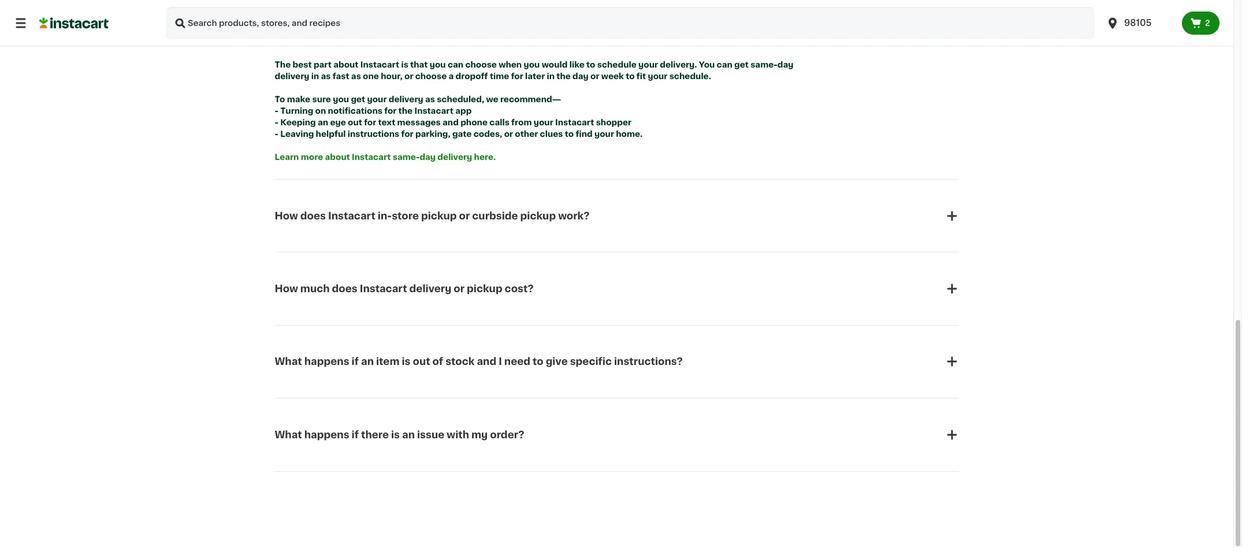 Task type: locate. For each thing, give the bounding box(es) containing it.
1 how from the top
[[275, 17, 298, 26]]

get inside the best part about instacart is that you can choose when you would like to schedule your delivery. you can get same-day delivery in as fast as one hour, or choose a dropoff time for later in the day or week to fit your schedule.
[[734, 61, 749, 69]]

you right that
[[430, 61, 446, 69]]

delivery inside dropdown button
[[409, 284, 451, 293]]

is inside the best part about instacart is that you can choose when you would like to schedule your delivery. you can get same-day delivery in as fast as one hour, or choose a dropoff time for later in the day or week to fit your schedule.
[[401, 61, 408, 69]]

pickup left the cost?
[[467, 284, 502, 293]]

you up "later"
[[524, 61, 540, 69]]

0 horizontal spatial same-
[[393, 153, 420, 161]]

2 vertical spatial day
[[420, 153, 436, 161]]

about up fast
[[333, 61, 358, 69]]

choose up dropoff
[[465, 61, 497, 69]]

3 how from the top
[[275, 284, 298, 293]]

1 horizontal spatial an
[[361, 357, 374, 367]]

the
[[275, 61, 291, 69]]

1 vertical spatial choose
[[415, 72, 447, 80]]

get up the notifications at the top left
[[351, 95, 365, 103]]

eye
[[330, 118, 346, 126]]

your right fit
[[648, 72, 668, 80]]

1 horizontal spatial can
[[717, 61, 733, 69]]

as
[[321, 72, 331, 80], [351, 72, 361, 80], [425, 95, 435, 103]]

same- inside the best part about instacart is that you can choose when you would like to schedule your delivery. you can get same-day delivery in as fast as one hour, or choose a dropoff time for later in the day or week to fit your schedule.
[[751, 61, 778, 69]]

one
[[363, 72, 379, 80]]

0 horizontal spatial you
[[333, 95, 349, 103]]

pickup
[[421, 211, 457, 220], [520, 211, 556, 220], [467, 284, 502, 293]]

happens
[[304, 357, 349, 367], [304, 430, 349, 440]]

make
[[287, 95, 310, 103]]

does
[[325, 17, 351, 26], [300, 211, 326, 220], [332, 284, 357, 293]]

2 vertical spatial an
[[402, 430, 415, 440]]

if for an
[[352, 357, 359, 367]]

for down messages
[[401, 130, 413, 138]]

there
[[361, 430, 389, 440]]

does for much
[[332, 284, 357, 293]]

1 vertical spatial happens
[[304, 430, 349, 440]]

the down would
[[557, 72, 571, 80]]

1 vertical spatial if
[[352, 430, 359, 440]]

2 vertical spatial does
[[332, 284, 357, 293]]

what for what happens if an item is out of stock and i need to give specific instructions?
[[275, 357, 302, 367]]

2 vertical spatial how
[[275, 284, 298, 293]]

if left item
[[352, 357, 359, 367]]

0 horizontal spatial the
[[398, 107, 413, 115]]

schedule.
[[669, 72, 711, 80]]

1 - from the top
[[275, 107, 278, 115]]

turning
[[280, 107, 313, 115]]

-
[[275, 107, 278, 115], [275, 118, 278, 126], [275, 130, 278, 138]]

out inside to make sure you get your delivery as scheduled, we recommend— - turning on notifications for the instacart app - keeping an eye out for text messages and phone calls from your instacart shopper - leaving helpful instructions for parking, gate codes, or other clues to find your home.
[[348, 118, 362, 126]]

part
[[314, 61, 332, 69]]

0 horizontal spatial out
[[348, 118, 362, 126]]

what happens if there is an issue with my order? button
[[275, 414, 959, 456]]

how
[[275, 17, 298, 26], [275, 211, 298, 220], [275, 284, 298, 293]]

choose down that
[[415, 72, 447, 80]]

1 horizontal spatial choose
[[465, 61, 497, 69]]

day
[[778, 61, 794, 69], [573, 72, 589, 80], [420, 153, 436, 161]]

and left i
[[477, 357, 496, 367]]

2 happens from the top
[[304, 430, 349, 440]]

fast
[[333, 72, 349, 80]]

pickup right store
[[421, 211, 457, 220]]

my
[[471, 430, 488, 440]]

and up gate
[[443, 118, 459, 126]]

hour,
[[381, 72, 403, 80]]

0 vertical spatial is
[[401, 61, 408, 69]]

0 horizontal spatial and
[[443, 118, 459, 126]]

is
[[401, 61, 408, 69], [402, 357, 410, 367], [391, 430, 400, 440]]

2 horizontal spatial as
[[425, 95, 435, 103]]

0 vertical spatial same-
[[751, 61, 778, 69]]

here.
[[474, 153, 496, 161]]

1 vertical spatial day
[[573, 72, 589, 80]]

for
[[511, 72, 523, 80], [384, 107, 397, 115], [364, 118, 376, 126], [401, 130, 413, 138]]

can up 'a' on the left
[[448, 61, 463, 69]]

as down part
[[321, 72, 331, 80]]

you
[[699, 61, 715, 69]]

learn more about instacart same-day delivery here.
[[275, 153, 496, 161]]

0 vertical spatial out
[[348, 118, 362, 126]]

None search field
[[166, 7, 1094, 39]]

pickup left 'work?'
[[520, 211, 556, 220]]

messages
[[397, 118, 441, 126]]

get
[[734, 61, 749, 69], [351, 95, 365, 103]]

what
[[275, 357, 302, 367], [275, 430, 302, 440]]

to right the like
[[586, 61, 595, 69]]

0 horizontal spatial as
[[321, 72, 331, 80]]

- down to
[[275, 107, 278, 115]]

2 horizontal spatial an
[[402, 430, 415, 440]]

2 if from the top
[[352, 430, 359, 440]]

1 vertical spatial -
[[275, 118, 278, 126]]

how for how much does instacart delivery or pickup cost?
[[275, 284, 298, 293]]

1 vertical spatial does
[[300, 211, 326, 220]]

2 what from the top
[[275, 430, 302, 440]]

what happens if an item is out of stock and i need to give specific instructions?
[[275, 357, 683, 367]]

out inside dropdown button
[[413, 357, 430, 367]]

out down the notifications at the top left
[[348, 118, 362, 126]]

for up text
[[384, 107, 397, 115]]

- left leaving
[[275, 130, 278, 138]]

0 vertical spatial if
[[352, 357, 359, 367]]

1 vertical spatial get
[[351, 95, 365, 103]]

is right item
[[402, 357, 410, 367]]

0 horizontal spatial in
[[311, 72, 319, 80]]

1 horizontal spatial and
[[477, 357, 496, 367]]

1 vertical spatial an
[[361, 357, 374, 367]]

same- right you
[[751, 61, 778, 69]]

1 happens from the top
[[304, 357, 349, 367]]

stock
[[446, 357, 475, 367]]

choose
[[465, 61, 497, 69], [415, 72, 447, 80]]

other
[[515, 130, 538, 138]]

you up the notifications at the top left
[[333, 95, 349, 103]]

1 vertical spatial what
[[275, 430, 302, 440]]

text
[[378, 118, 395, 126]]

98105 button
[[1099, 7, 1182, 39]]

a
[[449, 72, 454, 80]]

2 horizontal spatial you
[[524, 61, 540, 69]]

an left item
[[361, 357, 374, 367]]

2 button
[[1182, 12, 1220, 35]]

is right there
[[391, 430, 400, 440]]

1 vertical spatial out
[[413, 357, 430, 367]]

0 vertical spatial get
[[734, 61, 749, 69]]

out left of
[[413, 357, 430, 367]]

1 vertical spatial how
[[275, 211, 298, 220]]

instacart
[[353, 17, 401, 26], [360, 61, 399, 69], [415, 107, 453, 115], [555, 118, 594, 126], [352, 153, 391, 161], [328, 211, 375, 220], [360, 284, 407, 293]]

same- down parking,
[[393, 153, 420, 161]]

1 what from the top
[[275, 357, 302, 367]]

0 vertical spatial about
[[333, 61, 358, 69]]

and
[[443, 118, 459, 126], [477, 357, 496, 367]]

2 - from the top
[[275, 118, 278, 126]]

can
[[448, 61, 463, 69], [717, 61, 733, 69]]

1 horizontal spatial pickup
[[467, 284, 502, 293]]

learn
[[275, 153, 299, 161]]

Search field
[[166, 7, 1094, 39]]

or inside to make sure you get your delivery as scheduled, we recommend— - turning on notifications for the instacart app - keeping an eye out for text messages and phone calls from your instacart shopper - leaving helpful instructions for parking, gate codes, or other clues to find your home.
[[504, 130, 513, 138]]

0 vertical spatial day
[[778, 61, 794, 69]]

how inside dropdown button
[[275, 17, 298, 26]]

more
[[301, 153, 323, 161]]

parking,
[[415, 130, 450, 138]]

1 if from the top
[[352, 357, 359, 367]]

1 horizontal spatial in
[[547, 72, 555, 80]]

later
[[525, 72, 545, 80]]

for down when
[[511, 72, 523, 80]]

0 horizontal spatial get
[[351, 95, 365, 103]]

work?
[[558, 211, 590, 220]]

to left find
[[565, 130, 574, 138]]

1 vertical spatial the
[[398, 107, 413, 115]]

is left that
[[401, 61, 408, 69]]

can right you
[[717, 61, 733, 69]]

2 how from the top
[[275, 211, 298, 220]]

if left there
[[352, 430, 359, 440]]

0 vertical spatial what
[[275, 357, 302, 367]]

in down would
[[547, 72, 555, 80]]

0 vertical spatial does
[[325, 17, 351, 26]]

to left give
[[533, 357, 543, 367]]

1 vertical spatial about
[[325, 153, 350, 161]]

as left one
[[351, 72, 361, 80]]

0 vertical spatial -
[[275, 107, 278, 115]]

1 horizontal spatial same-
[[751, 61, 778, 69]]

0 vertical spatial how
[[275, 17, 298, 26]]

get right you
[[734, 61, 749, 69]]

3 - from the top
[[275, 130, 278, 138]]

as up messages
[[425, 95, 435, 103]]

1 horizontal spatial the
[[557, 72, 571, 80]]

an
[[318, 118, 328, 126], [361, 357, 374, 367], [402, 430, 415, 440]]

0 vertical spatial and
[[443, 118, 459, 126]]

an down on
[[318, 118, 328, 126]]

1 horizontal spatial out
[[413, 357, 430, 367]]

about
[[333, 61, 358, 69], [325, 153, 350, 161]]

in down part
[[311, 72, 319, 80]]

dropoff
[[456, 72, 488, 80]]

find
[[576, 130, 593, 138]]

98105 button
[[1106, 7, 1175, 39]]

0 vertical spatial the
[[557, 72, 571, 80]]

0 vertical spatial choose
[[465, 61, 497, 69]]

0 horizontal spatial an
[[318, 118, 328, 126]]

0 vertical spatial happens
[[304, 357, 349, 367]]

the inside to make sure you get your delivery as scheduled, we recommend— - turning on notifications for the instacart app - keeping an eye out for text messages and phone calls from your instacart shopper - leaving helpful instructions for parking, gate codes, or other clues to find your home.
[[398, 107, 413, 115]]

store
[[392, 211, 419, 220]]

calls
[[490, 118, 509, 126]]

you inside to make sure you get your delivery as scheduled, we recommend— - turning on notifications for the instacart app - keeping an eye out for text messages and phone calls from your instacart shopper - leaving helpful instructions for parking, gate codes, or other clues to find your home.
[[333, 95, 349, 103]]

same-
[[751, 61, 778, 69], [393, 153, 420, 161]]

that
[[410, 61, 428, 69]]

get inside to make sure you get your delivery as scheduled, we recommend— - turning on notifications for the instacart app - keeping an eye out for text messages and phone calls from your instacart shopper - leaving helpful instructions for parking, gate codes, or other clues to find your home.
[[351, 95, 365, 103]]

about down the "helpful"
[[325, 153, 350, 161]]

- left the keeping at the top of the page
[[275, 118, 278, 126]]

is for instacart
[[401, 61, 408, 69]]

the
[[557, 72, 571, 80], [398, 107, 413, 115]]

to inside to make sure you get your delivery as scheduled, we recommend— - turning on notifications for the instacart app - keeping an eye out for text messages and phone calls from your instacart shopper - leaving helpful instructions for parking, gate codes, or other clues to find your home.
[[565, 130, 574, 138]]

your
[[638, 61, 658, 69], [648, 72, 668, 80], [367, 95, 387, 103], [534, 118, 553, 126], [594, 130, 614, 138]]

1 horizontal spatial you
[[430, 61, 446, 69]]

does inside dropdown button
[[325, 17, 351, 26]]

your up clues
[[534, 118, 553, 126]]

1 vertical spatial and
[[477, 357, 496, 367]]

your down one
[[367, 95, 387, 103]]

for inside the best part about instacart is that you can choose when you would like to schedule your delivery. you can get same-day delivery in as fast as one hour, or choose a dropoff time for later in the day or week to fit your schedule.
[[511, 72, 523, 80]]

to
[[586, 61, 595, 69], [626, 72, 635, 80], [565, 130, 574, 138], [533, 357, 543, 367]]

an inside to make sure you get your delivery as scheduled, we recommend— - turning on notifications for the instacart app - keeping an eye out for text messages and phone calls from your instacart shopper - leaving helpful instructions for parking, gate codes, or other clues to find your home.
[[318, 118, 328, 126]]

1 vertical spatial is
[[402, 357, 410, 367]]

2 vertical spatial -
[[275, 130, 278, 138]]

the up messages
[[398, 107, 413, 115]]

0 horizontal spatial can
[[448, 61, 463, 69]]

1 horizontal spatial get
[[734, 61, 749, 69]]

week
[[601, 72, 624, 80]]

1 vertical spatial same-
[[393, 153, 420, 161]]

delivery
[[403, 17, 445, 26], [275, 72, 309, 80], [389, 95, 423, 103], [438, 153, 472, 161], [409, 284, 451, 293]]

instructions
[[348, 130, 399, 138]]

0 vertical spatial an
[[318, 118, 328, 126]]

an left issue on the left of page
[[402, 430, 415, 440]]

1 in from the left
[[311, 72, 319, 80]]



Task type: describe. For each thing, give the bounding box(es) containing it.
recommend—
[[500, 95, 561, 103]]

what happens if there is an issue with my order?
[[275, 430, 524, 440]]

2 horizontal spatial pickup
[[520, 211, 556, 220]]

instacart inside dropdown button
[[353, 17, 401, 26]]

about inside the best part about instacart is that you can choose when you would like to schedule your delivery. you can get same-day delivery in as fast as one hour, or choose a dropoff time for later in the day or week to fit your schedule.
[[333, 61, 358, 69]]

what for what happens if there is an issue with my order?
[[275, 430, 302, 440]]

and inside dropdown button
[[477, 357, 496, 367]]

best
[[293, 61, 312, 69]]

gate
[[452, 130, 472, 138]]

sure
[[312, 95, 331, 103]]

0 horizontal spatial day
[[420, 153, 436, 161]]

what happens if an item is out of stock and i need to give specific instructions? button
[[275, 341, 959, 383]]

phone
[[461, 118, 488, 126]]

in-
[[378, 211, 392, 220]]

1 horizontal spatial as
[[351, 72, 361, 80]]

give
[[546, 357, 568, 367]]

and inside to make sure you get your delivery as scheduled, we recommend— - turning on notifications for the instacart app - keeping an eye out for text messages and phone calls from your instacart shopper - leaving helpful instructions for parking, gate codes, or other clues to find your home.
[[443, 118, 459, 126]]

how long does instacart delivery take?
[[275, 17, 476, 26]]

cost?
[[505, 284, 534, 293]]

app
[[455, 107, 472, 115]]

codes,
[[474, 130, 502, 138]]

scheduled,
[[437, 95, 484, 103]]

2 in from the left
[[547, 72, 555, 80]]

delivery inside dropdown button
[[403, 17, 445, 26]]

i
[[499, 357, 502, 367]]

0 horizontal spatial pickup
[[421, 211, 457, 220]]

to make sure you get your delivery as scheduled, we recommend— - turning on notifications for the instacart app - keeping an eye out for text messages and phone calls from your instacart shopper - leaving helpful instructions for parking, gate codes, or other clues to find your home.
[[275, 95, 643, 138]]

2
[[1205, 19, 1210, 27]]

leaving
[[280, 130, 314, 138]]

delivery inside to make sure you get your delivery as scheduled, we recommend— - turning on notifications for the instacart app - keeping an eye out for text messages and phone calls from your instacart shopper - leaving helpful instructions for parking, gate codes, or other clues to find your home.
[[389, 95, 423, 103]]

keeping
[[280, 118, 316, 126]]

delivery.
[[660, 61, 697, 69]]

issue
[[417, 430, 444, 440]]

delivery inside the best part about instacart is that you can choose when you would like to schedule your delivery. you can get same-day delivery in as fast as one hour, or choose a dropoff time for later in the day or week to fit your schedule.
[[275, 72, 309, 80]]

curbside
[[472, 211, 518, 220]]

how for how long does instacart delivery take?
[[275, 17, 298, 26]]

0 horizontal spatial choose
[[415, 72, 447, 80]]

when
[[499, 61, 522, 69]]

the inside the best part about instacart is that you can choose when you would like to schedule your delivery. you can get same-day delivery in as fast as one hour, or choose a dropoff time for later in the day or week to fit your schedule.
[[557, 72, 571, 80]]

2 can from the left
[[717, 61, 733, 69]]

the best part about instacart is that you can choose when you would like to schedule your delivery. you can get same-day delivery in as fast as one hour, or choose a dropoff time for later in the day or week to fit your schedule.
[[275, 61, 795, 80]]

helpful
[[316, 130, 346, 138]]

does for long
[[325, 17, 351, 26]]

of
[[432, 357, 443, 367]]

your down shopper
[[594, 130, 614, 138]]

from
[[511, 118, 532, 126]]

how much does instacart delivery or pickup cost? button
[[275, 268, 959, 310]]

instacart logo image
[[39, 16, 109, 30]]

item
[[376, 357, 399, 367]]

1 can from the left
[[448, 61, 463, 69]]

2 horizontal spatial day
[[778, 61, 794, 69]]

home.
[[616, 130, 643, 138]]

instacart inside the best part about instacart is that you can choose when you would like to schedule your delivery. you can get same-day delivery in as fast as one hour, or choose a dropoff time for later in the day or week to fit your schedule.
[[360, 61, 399, 69]]

if for there
[[352, 430, 359, 440]]

on
[[315, 107, 326, 115]]

long
[[300, 17, 323, 26]]

how does instacart in-store pickup or curbside pickup work? button
[[275, 195, 959, 237]]

learn more about instacart same-day delivery here. link
[[275, 153, 496, 161]]

we
[[486, 95, 498, 103]]

how much does instacart delivery or pickup cost?
[[275, 284, 534, 293]]

clues
[[540, 130, 563, 138]]

would
[[542, 61, 568, 69]]

how long does instacart delivery take? button
[[275, 1, 959, 42]]

fit
[[637, 72, 646, 80]]

for up instructions on the top of page
[[364, 118, 376, 126]]

2 vertical spatial is
[[391, 430, 400, 440]]

how for how does instacart in-store pickup or curbside pickup work?
[[275, 211, 298, 220]]

specific
[[570, 357, 612, 367]]

how does instacart in-store pickup or curbside pickup work?
[[275, 211, 590, 220]]

instructions?
[[614, 357, 683, 367]]

to
[[275, 95, 285, 103]]

1 horizontal spatial day
[[573, 72, 589, 80]]

schedule
[[597, 61, 637, 69]]

to inside dropdown button
[[533, 357, 543, 367]]

is for item
[[402, 357, 410, 367]]

as inside to make sure you get your delivery as scheduled, we recommend— - turning on notifications for the instacart app - keeping an eye out for text messages and phone calls from your instacart shopper - leaving helpful instructions for parking, gate codes, or other clues to find your home.
[[425, 95, 435, 103]]

notifications
[[328, 107, 382, 115]]

much
[[300, 284, 330, 293]]

98105
[[1124, 18, 1152, 27]]

happens for an
[[304, 357, 349, 367]]

to left fit
[[626, 72, 635, 80]]

shopper
[[596, 118, 632, 126]]

time
[[490, 72, 509, 80]]

like
[[569, 61, 585, 69]]

order?
[[490, 430, 524, 440]]

with
[[447, 430, 469, 440]]

need
[[504, 357, 530, 367]]

take?
[[447, 17, 476, 26]]

your up fit
[[638, 61, 658, 69]]

happens for there
[[304, 430, 349, 440]]



Task type: vqa. For each thing, say whether or not it's contained in the screenshot.
happens to the bottom
yes



